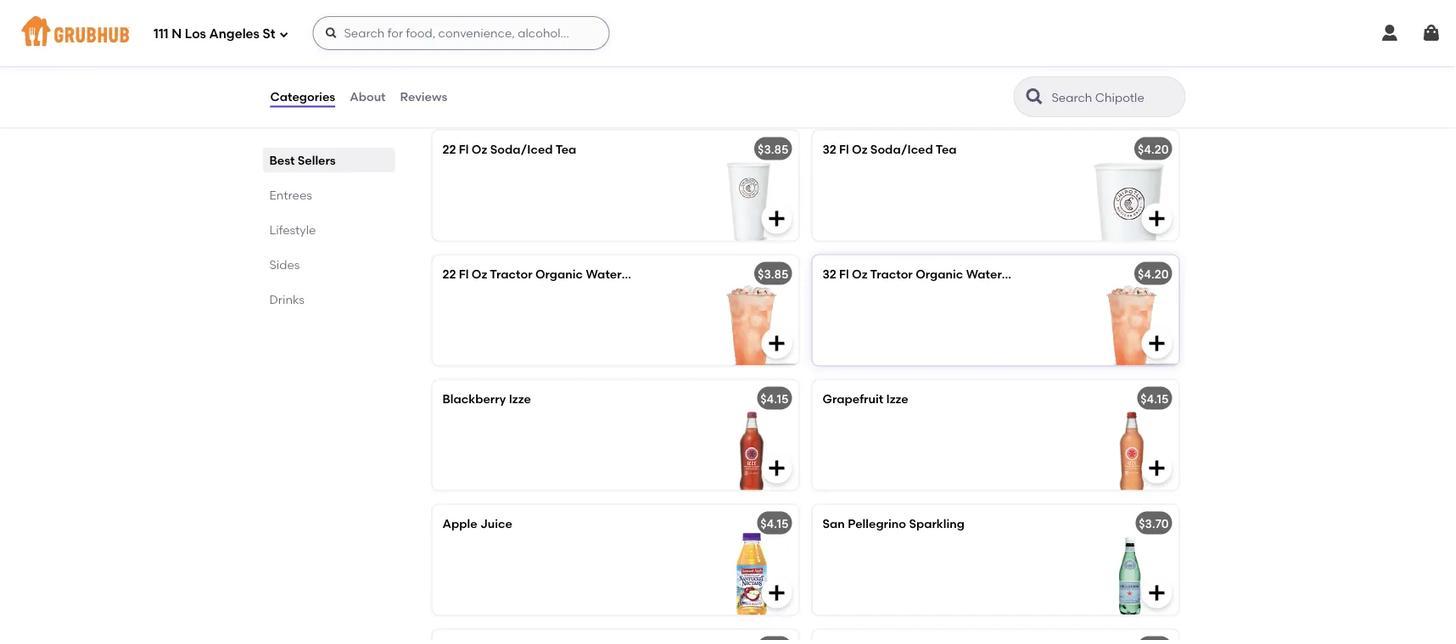 Task type: vqa. For each thing, say whether or not it's contained in the screenshot.
'Pow'
no



Task type: describe. For each thing, give the bounding box(es) containing it.
svg image for blackberry izze
[[767, 458, 787, 478]]

categories
[[270, 89, 335, 104]]

main navigation navigation
[[0, 0, 1456, 66]]

fl for 22 fl oz soda/iced tea
[[459, 142, 469, 156]]

reviews button
[[399, 66, 448, 127]]

32 fl oz soda/iced tea image
[[1052, 130, 1180, 241]]

oz for 22 fl oz soda/iced tea
[[472, 142, 488, 156]]

blackberry izze image
[[672, 380, 799, 490]]

sides tab
[[270, 256, 388, 273]]

izze for grapefruit izze
[[887, 391, 909, 406]]

fl for 32 fl oz tractor organic watermelon limeade
[[840, 266, 849, 281]]

32 fl oz tractor organic watermelon limeade image
[[1052, 255, 1180, 365]]

tea for 22 fl oz soda/iced tea
[[556, 142, 577, 156]]

$3.85 for 32 fl oz tractor organic watermelon limeade
[[758, 266, 789, 281]]

tractor organic black tea image
[[1052, 629, 1180, 640]]

Search Chipotle search field
[[1050, 89, 1180, 105]]

grapefruit izze image
[[1052, 380, 1180, 490]]

san pellegrino sparkling image
[[1052, 505, 1180, 615]]

22 fl oz tractor organic watermelon limeade
[[443, 266, 712, 281]]

sparkling
[[909, 516, 965, 530]]

search icon image
[[1025, 87, 1045, 107]]

22 fl oz tractor organic watermelon limeade image
[[672, 255, 799, 365]]

tractor for 32
[[871, 266, 913, 281]]

angeles
[[209, 26, 260, 42]]

32 fl oz tractor organic watermelon limeade
[[823, 266, 1092, 281]]

$3.85 for 32 fl oz soda/iced tea
[[758, 142, 789, 156]]

entrees tab
[[270, 186, 388, 204]]

juice
[[480, 516, 513, 530]]

32 for 32 fl oz tractor organic watermelon limeade
[[823, 266, 837, 281]]

blackberry
[[443, 391, 506, 406]]

svg image for 32 fl oz tractor organic watermelon limeade
[[1147, 333, 1168, 353]]

lifestyle
[[270, 222, 316, 237]]

los
[[185, 26, 206, 42]]

best sellers
[[270, 153, 336, 167]]

$3.70
[[1139, 516, 1169, 530]]

apple
[[443, 516, 478, 530]]

categories button
[[270, 66, 336, 127]]

22 fl oz soda/iced tea image
[[672, 130, 799, 241]]

$4.15 for san pellegrino sparkling
[[761, 516, 789, 530]]

32 for 32 fl oz soda/iced tea
[[823, 142, 837, 156]]

111
[[154, 26, 169, 42]]

izze for blackberry izze
[[509, 391, 531, 406]]



Task type: locate. For each thing, give the bounding box(es) containing it.
blackberry izze
[[443, 391, 531, 406]]

izze right the blackberry
[[509, 391, 531, 406]]

$4.20
[[1138, 142, 1169, 156], [1138, 266, 1169, 281]]

fl
[[459, 142, 469, 156], [840, 142, 849, 156], [459, 266, 469, 281], [840, 266, 849, 281]]

limeade for 22 fl oz tractor organic watermelon limeade
[[661, 266, 712, 281]]

drinks down sides
[[270, 292, 305, 306]]

2 limeade from the left
[[1041, 266, 1092, 281]]

2 watermelon from the left
[[967, 266, 1038, 281]]

$4.15 for grapefruit izze
[[761, 391, 789, 406]]

1 vertical spatial 22
[[443, 266, 456, 281]]

22 fl oz soda/iced tea
[[443, 142, 577, 156]]

oz for 22 fl oz tractor organic watermelon limeade
[[472, 266, 488, 281]]

best
[[270, 153, 295, 167]]

organic for 32
[[916, 266, 964, 281]]

1 horizontal spatial watermelon
[[967, 266, 1038, 281]]

0 vertical spatial 32
[[823, 142, 837, 156]]

$4.15
[[761, 391, 789, 406], [1141, 391, 1169, 406], [761, 516, 789, 530]]

1 horizontal spatial limeade
[[1041, 266, 1092, 281]]

fl for 22 fl oz tractor organic watermelon limeade
[[459, 266, 469, 281]]

organic
[[536, 266, 583, 281], [916, 266, 964, 281]]

pellegrino
[[848, 516, 907, 530]]

1 izze from the left
[[509, 391, 531, 406]]

reviews
[[400, 89, 448, 104]]

2 soda/iced from the left
[[871, 142, 934, 156]]

watermelon
[[586, 266, 658, 281], [967, 266, 1038, 281]]

0 horizontal spatial izze
[[509, 391, 531, 406]]

grapefruit izze
[[823, 391, 909, 406]]

0 vertical spatial $3.85
[[758, 142, 789, 156]]

2 $3.85 from the top
[[758, 266, 789, 281]]

1 watermelon from the left
[[586, 266, 658, 281]]

st
[[263, 26, 275, 42]]

limeade for 32 fl oz tractor organic watermelon limeade
[[1041, 266, 1092, 281]]

1 vertical spatial $4.20
[[1138, 266, 1169, 281]]

fl for 32 fl oz soda/iced tea
[[840, 142, 849, 156]]

svg image inside main navigation navigation
[[1422, 23, 1442, 43]]

tractor for 22
[[490, 266, 533, 281]]

1 vertical spatial $3.85
[[758, 266, 789, 281]]

2 $4.20 from the top
[[1138, 266, 1169, 281]]

sides
[[270, 257, 300, 272]]

1 horizontal spatial drinks
[[429, 90, 486, 112]]

0 horizontal spatial organic
[[536, 266, 583, 281]]

soda/iced
[[490, 142, 553, 156], [871, 142, 934, 156]]

san
[[823, 516, 845, 530]]

izze
[[509, 391, 531, 406], [887, 391, 909, 406]]

0 vertical spatial drinks
[[429, 90, 486, 112]]

0 vertical spatial 22
[[443, 142, 456, 156]]

lifestyle tab
[[270, 221, 388, 239]]

1 horizontal spatial izze
[[887, 391, 909, 406]]

1 $3.85 from the top
[[758, 142, 789, 156]]

tea
[[556, 142, 577, 156], [936, 142, 957, 156]]

apple juice image
[[672, 505, 799, 615]]

apple juice
[[443, 516, 513, 530]]

1 vertical spatial drinks
[[270, 292, 305, 306]]

2 tea from the left
[[936, 142, 957, 156]]

oz for 32 fl oz tractor organic watermelon limeade
[[852, 266, 868, 281]]

svg image
[[1422, 23, 1442, 43], [1147, 208, 1168, 229], [1147, 333, 1168, 353], [767, 458, 787, 478], [1147, 458, 1168, 478], [1147, 583, 1168, 603]]

2 32 from the top
[[823, 266, 837, 281]]

izze right grapefruit
[[887, 391, 909, 406]]

0 horizontal spatial drinks
[[270, 292, 305, 306]]

soda/iced for 32 fl oz soda/iced tea
[[871, 142, 934, 156]]

1 organic from the left
[[536, 266, 583, 281]]

2 izze from the left
[[887, 391, 909, 406]]

drinks tab
[[270, 290, 388, 308]]

tea for 32 fl oz soda/iced tea
[[936, 142, 957, 156]]

oz
[[472, 142, 488, 156], [852, 142, 868, 156], [472, 266, 488, 281], [852, 266, 868, 281]]

watermelon for 22 fl oz tractor organic watermelon limeade
[[586, 266, 658, 281]]

111 n los angeles st
[[154, 26, 275, 42]]

22 for 22 fl oz tractor organic watermelon limeade
[[443, 266, 456, 281]]

0 horizontal spatial tea
[[556, 142, 577, 156]]

1 tractor from the left
[[490, 266, 533, 281]]

svg image for 32 fl oz soda/iced tea
[[1147, 208, 1168, 229]]

about
[[350, 89, 386, 104]]

32
[[823, 142, 837, 156], [823, 266, 837, 281]]

san pellegrino sparkling
[[823, 516, 968, 530]]

drinks
[[429, 90, 486, 112], [270, 292, 305, 306]]

32 fl oz soda/iced tea
[[823, 142, 957, 156]]

svg image
[[1380, 23, 1401, 43], [325, 26, 338, 40], [279, 29, 289, 39], [767, 208, 787, 229], [767, 333, 787, 353], [767, 583, 787, 603]]

drinks inside tab
[[270, 292, 305, 306]]

2 organic from the left
[[916, 266, 964, 281]]

best sellers tab
[[270, 151, 388, 169]]

organic for 22
[[536, 266, 583, 281]]

1 $4.20 from the top
[[1138, 142, 1169, 156]]

2 22 from the top
[[443, 266, 456, 281]]

1 32 from the top
[[823, 142, 837, 156]]

2 tractor from the left
[[871, 266, 913, 281]]

0 horizontal spatial watermelon
[[586, 266, 658, 281]]

limeade
[[661, 266, 712, 281], [1041, 266, 1092, 281]]

watermelon for 32 fl oz tractor organic watermelon limeade
[[967, 266, 1038, 281]]

$3.85
[[758, 142, 789, 156], [758, 266, 789, 281]]

mexican coca-cola image
[[672, 629, 799, 640]]

1 horizontal spatial soda/iced
[[871, 142, 934, 156]]

Search for food, convenience, alcohol... search field
[[313, 16, 610, 50]]

22
[[443, 142, 456, 156], [443, 266, 456, 281]]

tractor
[[490, 266, 533, 281], [871, 266, 913, 281]]

1 vertical spatial 32
[[823, 266, 837, 281]]

0 horizontal spatial limeade
[[661, 266, 712, 281]]

svg image for san pellegrino sparkling
[[1147, 583, 1168, 603]]

0 horizontal spatial soda/iced
[[490, 142, 553, 156]]

n
[[172, 26, 182, 42]]

1 limeade from the left
[[661, 266, 712, 281]]

0 horizontal spatial tractor
[[490, 266, 533, 281]]

about button
[[349, 66, 387, 127]]

1 22 from the top
[[443, 142, 456, 156]]

entrees
[[270, 188, 312, 202]]

$4.20 for 32 fl oz soda/iced tea
[[1138, 142, 1169, 156]]

1 horizontal spatial organic
[[916, 266, 964, 281]]

1 soda/iced from the left
[[490, 142, 553, 156]]

sellers
[[298, 153, 336, 167]]

1 tea from the left
[[556, 142, 577, 156]]

oz for 32 fl oz soda/iced tea
[[852, 142, 868, 156]]

$4.20 for 32 fl oz tractor organic watermelon limeade
[[1138, 266, 1169, 281]]

drinks down search for food, convenience, alcohol... search field
[[429, 90, 486, 112]]

soda/iced for 22 fl oz soda/iced tea
[[490, 142, 553, 156]]

grapefruit
[[823, 391, 884, 406]]

svg image for grapefruit izze
[[1147, 458, 1168, 478]]

1 horizontal spatial tractor
[[871, 266, 913, 281]]

22 for 22 fl oz soda/iced tea
[[443, 142, 456, 156]]

0 vertical spatial $4.20
[[1138, 142, 1169, 156]]

1 horizontal spatial tea
[[936, 142, 957, 156]]



